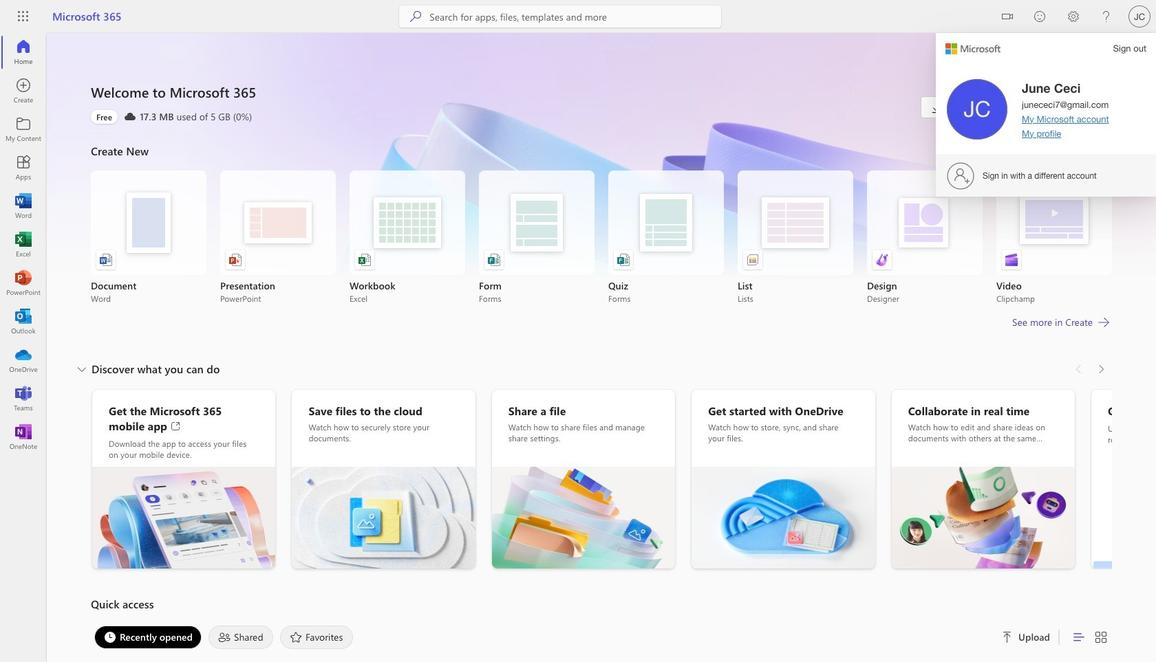 Task type: vqa. For each thing, say whether or not it's contained in the screenshot.
Excel icon to the top
no



Task type: locate. For each thing, give the bounding box(es) containing it.
word image
[[17, 200, 30, 213]]

designer design image
[[876, 253, 889, 267]]

account manager for june dialog
[[936, 0, 1156, 197]]

banner
[[0, 0, 1156, 197]]

logo image
[[946, 43, 1001, 54]]

word document image
[[99, 253, 113, 267]]

None search field
[[399, 6, 722, 28]]

navigation
[[0, 33, 47, 457]]

june ceci element
[[1022, 80, 1148, 97]]

lists list image
[[746, 253, 760, 267]]

application
[[0, 33, 1156, 663]]

tab
[[91, 626, 205, 650], [205, 626, 277, 650], [277, 626, 357, 650]]

list
[[91, 171, 1112, 304]]

favorites element
[[280, 626, 353, 650]]

get started with onedrive image
[[692, 467, 875, 569]]

get the microsoft 365 mobile app image
[[92, 467, 276, 569]]

tab list
[[91, 623, 986, 653]]

this account doesn't have a microsoft 365 subscription. click to view your benefits. tooltip
[[91, 110, 118, 124]]

create image
[[17, 84, 30, 98]]

home image
[[17, 45, 30, 59]]

shared element
[[209, 626, 273, 650]]

onenote image
[[17, 431, 30, 445]]

3 tab from the left
[[277, 626, 357, 650]]

Search box. Suggestions appear as you type. search field
[[430, 6, 722, 28]]



Task type: describe. For each thing, give the bounding box(es) containing it.
excel workbook image
[[358, 253, 372, 267]]

1 tab from the left
[[91, 626, 205, 650]]

apps image
[[17, 161, 30, 175]]

create new element
[[91, 140, 1112, 359]]

2 tab from the left
[[205, 626, 277, 650]]

new quiz image
[[617, 253, 631, 267]]

grow your business image
[[1092, 467, 1156, 569]]

share a file image
[[492, 467, 675, 569]]

my content image
[[17, 123, 30, 136]]

powerpoint image
[[17, 277, 30, 290]]

powerpoint presentation image
[[229, 253, 242, 267]]

excel image
[[17, 238, 30, 252]]

next image
[[1095, 359, 1108, 381]]

teams image
[[17, 392, 30, 406]]

recently opened element
[[94, 626, 202, 650]]

forms survey image
[[487, 253, 501, 267]]

save files to the cloud image
[[292, 467, 476, 569]]

clipchamp video image
[[1005, 253, 1019, 267]]

outlook image
[[17, 315, 30, 329]]

onedrive image
[[17, 354, 30, 368]]

designer design image
[[876, 253, 889, 267]]

collaborate in real time image
[[892, 467, 1075, 569]]



